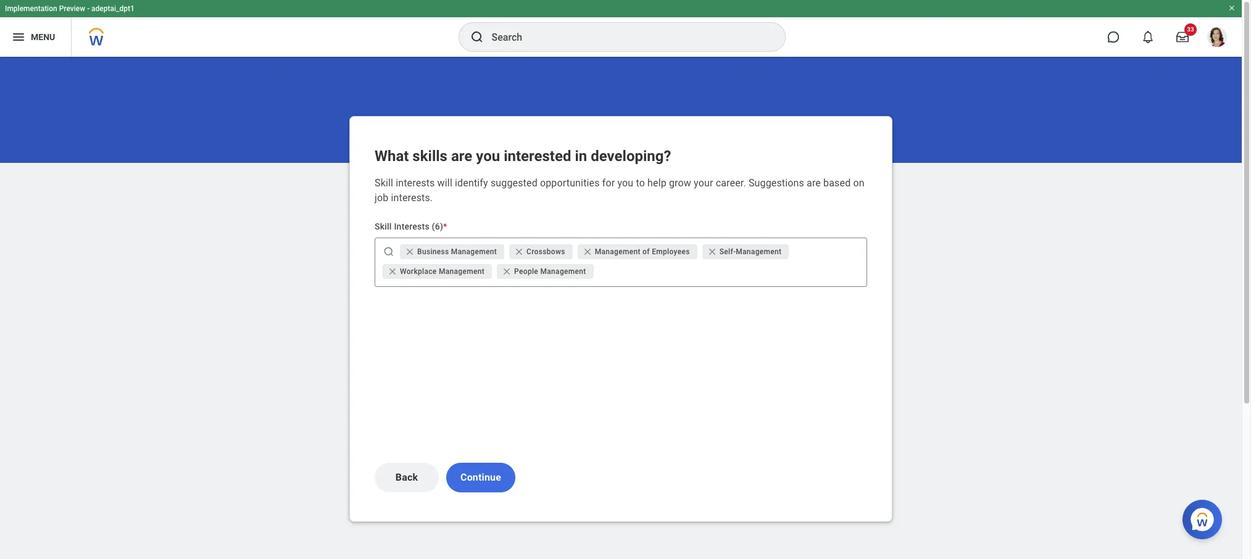 Task type: describe. For each thing, give the bounding box(es) containing it.
your
[[694, 177, 713, 189]]

-
[[87, 4, 90, 13]]

crossbows button
[[509, 244, 573, 259]]

what
[[375, 148, 409, 165]]

management for workplace management
[[439, 267, 485, 276]]

management for people management
[[540, 267, 586, 276]]

implementation preview -   adeptai_dpt1
[[5, 4, 134, 13]]

33 button
[[1169, 23, 1197, 51]]

workplace management
[[400, 267, 485, 276]]

menu
[[31, 32, 55, 42]]

self-
[[720, 248, 736, 256]]

what skills are you interested in developing?
[[375, 148, 671, 165]]

(6)
[[432, 222, 443, 232]]

people management button
[[497, 264, 594, 279]]

33
[[1187, 26, 1194, 33]]

preview
[[59, 4, 85, 13]]

back
[[396, 472, 418, 483]]

opportunities
[[540, 177, 600, 189]]

developing?
[[591, 148, 671, 165]]

implementation
[[5, 4, 57, 13]]

in
[[575, 148, 587, 165]]

profile logan mcneil image
[[1208, 27, 1227, 49]]

business management button
[[400, 244, 504, 259]]

remove image for "management of employees" button
[[583, 247, 595, 257]]

skills
[[413, 148, 448, 165]]

employees
[[652, 248, 690, 256]]

identify
[[455, 177, 488, 189]]

workplace management button
[[383, 264, 492, 279]]

management for business management
[[451, 248, 497, 256]]

continue button
[[446, 463, 515, 493]]

0 horizontal spatial search image
[[383, 246, 395, 258]]

adeptai_dpt1
[[91, 4, 134, 13]]

interests
[[394, 222, 430, 232]]

back button
[[375, 463, 439, 493]]

management for self-management
[[736, 248, 782, 256]]

Search Workday  search field
[[492, 23, 760, 51]]

press left arrow to navigate selected items field
[[596, 262, 862, 282]]

interests.
[[391, 192, 433, 204]]

business
[[417, 248, 449, 256]]

skill interests will identify suggested opportunities for you to help grow your career. suggestions are based on job interests.
[[375, 177, 865, 204]]

are inside skill interests will identify suggested opportunities for you to help grow your career. suggestions are based on job interests.
[[807, 177, 821, 189]]

based
[[824, 177, 851, 189]]

suggested
[[491, 177, 538, 189]]

remove image left workplace
[[388, 267, 398, 277]]

career.
[[716, 177, 746, 189]]

will
[[437, 177, 452, 189]]

remove image down the skill interests (6) *
[[388, 267, 400, 277]]



Task type: vqa. For each thing, say whether or not it's contained in the screenshot.
8th row from the bottom of the page
no



Task type: locate. For each thing, give the bounding box(es) containing it.
are left the based
[[807, 177, 821, 189]]

for
[[602, 177, 615, 189]]

you up identify
[[476, 148, 500, 165]]

2 skill from the top
[[375, 222, 392, 232]]

you inside skill interests will identify suggested opportunities for you to help grow your career. suggestions are based on job interests.
[[618, 177, 634, 189]]

search image
[[469, 30, 484, 44], [383, 246, 395, 258]]

skill for skill interests will identify suggested opportunities for you to help grow your career. suggestions are based on job interests.
[[375, 177, 393, 189]]

1 vertical spatial you
[[618, 177, 634, 189]]

justify image
[[11, 30, 26, 44]]

1 horizontal spatial are
[[807, 177, 821, 189]]

remove image
[[405, 247, 417, 257], [514, 247, 524, 257], [583, 247, 595, 257], [583, 247, 592, 257], [707, 247, 720, 257], [707, 247, 717, 257]]

interested
[[504, 148, 571, 165]]

1 skill from the top
[[375, 177, 393, 189]]

management up workplace management
[[451, 248, 497, 256]]

people management
[[514, 267, 586, 276]]

1 horizontal spatial search image
[[469, 30, 484, 44]]

continue
[[461, 472, 501, 483]]

0 horizontal spatial are
[[451, 148, 472, 165]]

are up identify
[[451, 148, 472, 165]]

remove image inside business management "button"
[[405, 247, 417, 257]]

remove image down crossbows button
[[502, 267, 514, 277]]

remove image up workplace
[[405, 247, 415, 257]]

management inside "button"
[[451, 248, 497, 256]]

1 vertical spatial are
[[807, 177, 821, 189]]

menu banner
[[0, 0, 1242, 57]]

0 vertical spatial are
[[451, 148, 472, 165]]

job
[[375, 192, 389, 204]]

business management
[[417, 248, 497, 256]]

grow
[[669, 177, 691, 189]]

0 vertical spatial search image
[[469, 30, 484, 44]]

management of employees
[[595, 248, 690, 256]]

suggestions
[[749, 177, 804, 189]]

1 vertical spatial search image
[[383, 246, 395, 258]]

self-management button
[[702, 244, 789, 259]]

0 vertical spatial you
[[476, 148, 500, 165]]

remove image inside crossbows button
[[514, 247, 527, 257]]

self-management
[[720, 248, 782, 256]]

skill interests (6) *
[[375, 222, 447, 232]]

menu button
[[0, 17, 71, 57]]

skill for skill interests (6) *
[[375, 222, 392, 232]]

inbox large image
[[1177, 31, 1189, 43]]

interests
[[396, 177, 435, 189]]

*
[[443, 222, 447, 232]]

1 vertical spatial skill
[[375, 222, 392, 232]]

0 horizontal spatial you
[[476, 148, 500, 165]]

None field
[[596, 265, 862, 278]]

remove image inside crossbows button
[[514, 247, 524, 257]]

management up press left arrow to navigate selected items field
[[736, 248, 782, 256]]

you left to
[[618, 177, 634, 189]]

crossbows
[[527, 248, 565, 256]]

remove image inside business management "button"
[[405, 247, 415, 257]]

remove image left people
[[502, 267, 512, 277]]

management down crossbows
[[540, 267, 586, 276]]

management of employees button
[[578, 244, 697, 259]]

skill
[[375, 177, 393, 189], [375, 222, 392, 232]]

to
[[636, 177, 645, 189]]

close environment banner image
[[1229, 4, 1236, 12]]

on
[[853, 177, 865, 189]]

you
[[476, 148, 500, 165], [618, 177, 634, 189]]

management
[[451, 248, 497, 256], [595, 248, 641, 256], [736, 248, 782, 256], [439, 267, 485, 276], [540, 267, 586, 276]]

notifications large image
[[1142, 31, 1154, 43]]

remove image for business management "button"
[[405, 247, 417, 257]]

1 horizontal spatial you
[[618, 177, 634, 189]]

remove image
[[405, 247, 415, 257], [514, 247, 527, 257], [388, 267, 400, 277], [388, 267, 398, 277], [502, 267, 514, 277], [502, 267, 512, 277]]

0 vertical spatial skill
[[375, 177, 393, 189]]

are
[[451, 148, 472, 165], [807, 177, 821, 189]]

people
[[514, 267, 538, 276]]

management left of
[[595, 248, 641, 256]]

skill inside skill interests will identify suggested opportunities for you to help grow your career. suggestions are based on job interests.
[[375, 177, 393, 189]]

skill up job
[[375, 177, 393, 189]]

management down business management
[[439, 267, 485, 276]]

workplace
[[400, 267, 437, 276]]

skill left interests
[[375, 222, 392, 232]]

help
[[648, 177, 667, 189]]

remove image up people
[[514, 247, 527, 257]]

of
[[643, 248, 650, 256]]

remove image for remove image within crossbows button
[[514, 247, 524, 257]]

remove image for the "self-management" button
[[707, 247, 720, 257]]



